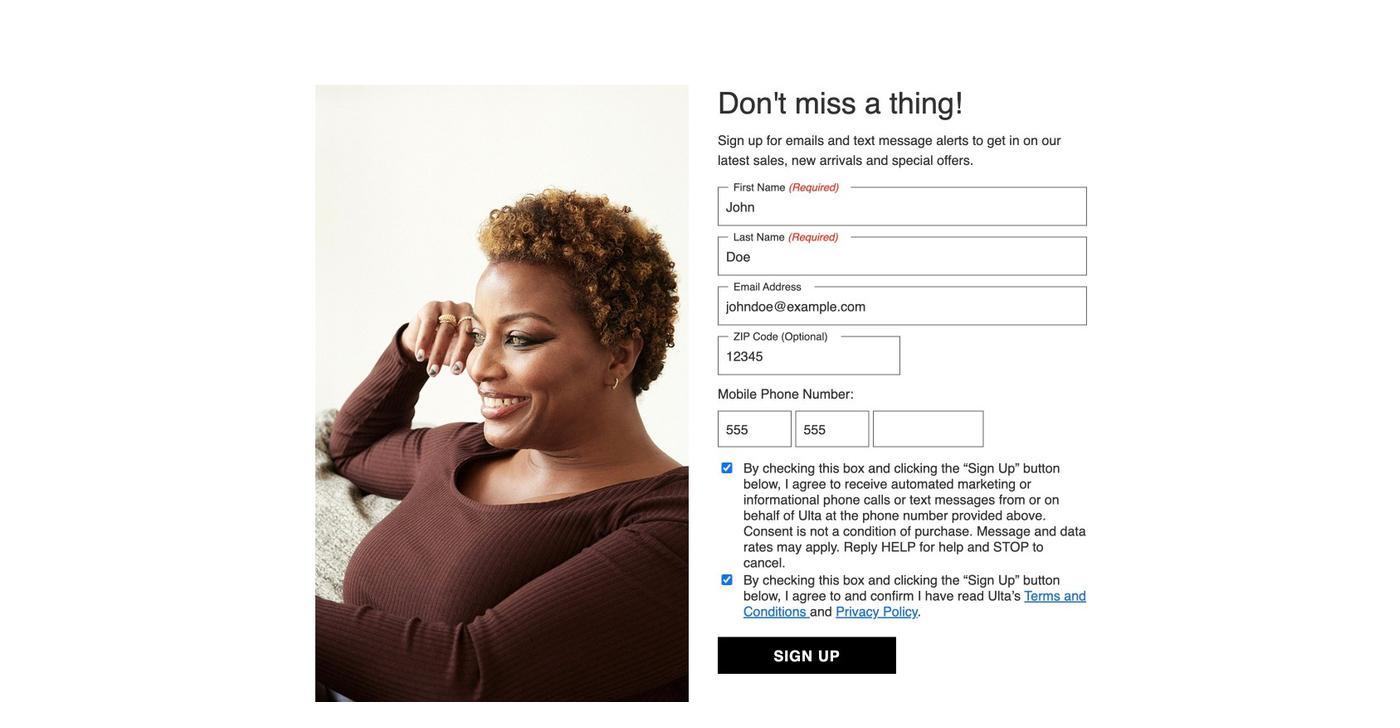 Task type: locate. For each thing, give the bounding box(es) containing it.
None text field
[[718, 187, 1087, 226], [718, 287, 1087, 326], [718, 187, 1087, 226], [718, 287, 1087, 326]]

None submit
[[718, 638, 896, 675]]

None checkbox
[[719, 463, 735, 474]]

None checkbox
[[719, 575, 735, 586]]

None telephone field
[[718, 411, 792, 448], [795, 411, 869, 448], [718, 411, 792, 448], [795, 411, 869, 448]]

None telephone field
[[718, 336, 900, 375], [873, 411, 984, 448], [718, 336, 900, 375], [873, 411, 984, 448]]

None text field
[[718, 237, 1087, 276]]



Task type: describe. For each thing, give the bounding box(es) containing it.
my beauty profile image
[[315, 85, 689, 703]]



Task type: vqa. For each thing, say whether or not it's contained in the screenshot.
The My Beauty Profile image
yes



